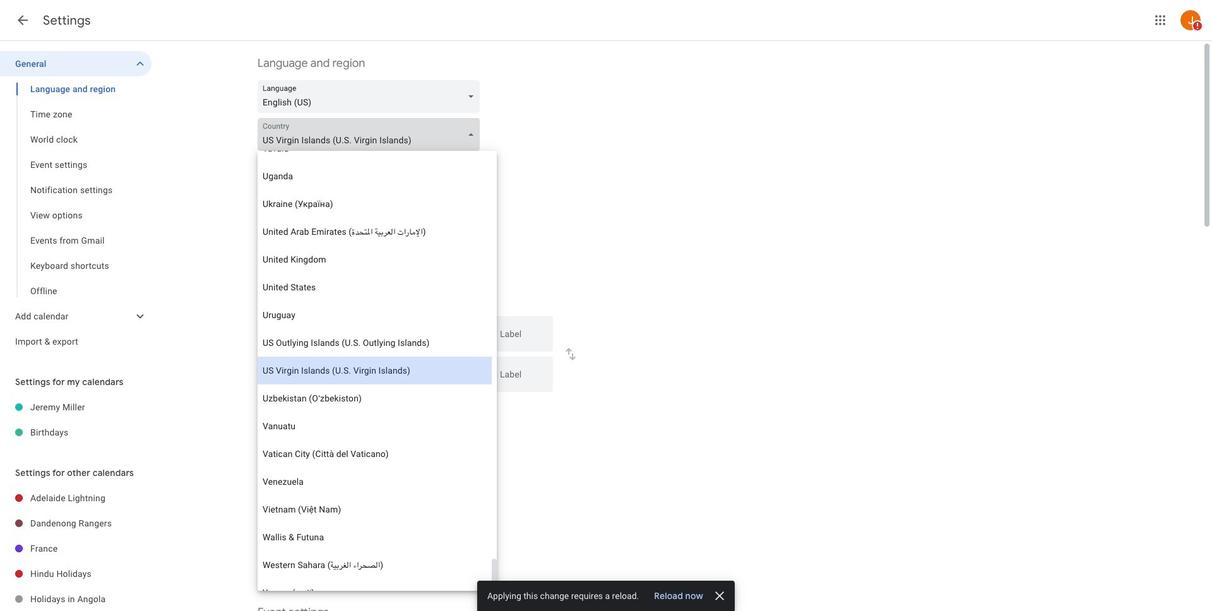 Task type: describe. For each thing, give the bounding box(es) containing it.
holidays in angola tree item
[[0, 587, 152, 611]]

us virgin islands (u.s. virgin islands) option
[[258, 357, 492, 385]]

vatican city (città del vaticano) option
[[258, 440, 492, 468]]

uzbekistan (oʻzbekiston) option
[[258, 385, 492, 412]]

Label for secondary time zone. text field
[[500, 370, 543, 388]]

Label for primary time zone. text field
[[500, 330, 543, 347]]

3 tree from the top
[[0, 486, 152, 611]]

vietnam (việt nam) option
[[258, 496, 492, 524]]

united kingdom option
[[258, 246, 492, 273]]

1 tree from the top
[[0, 51, 152, 354]]

go back image
[[15, 13, 30, 28]]

uganda option
[[258, 162, 492, 190]]

yemen (‫اليمن‬‎) option
[[258, 579, 492, 607]]

tuvalu option
[[258, 135, 492, 162]]

venezuela option
[[258, 468, 492, 496]]



Task type: vqa. For each thing, say whether or not it's contained in the screenshot.
the left 6
no



Task type: locate. For each thing, give the bounding box(es) containing it.
1 vertical spatial tree
[[0, 395, 152, 445]]

general tree item
[[0, 51, 152, 76]]

united states option
[[258, 273, 492, 301]]

hindu holidays tree item
[[0, 561, 152, 587]]

tree
[[0, 51, 152, 354], [0, 395, 152, 445], [0, 486, 152, 611]]

vanuatu option
[[258, 412, 492, 440]]

jeremy miller tree item
[[0, 395, 152, 420]]

heading
[[43, 13, 91, 28]]

western sahara (‫الصحراء الغربية‬‎) option
[[258, 551, 492, 579]]

france tree item
[[0, 536, 152, 561]]

2 tree from the top
[[0, 395, 152, 445]]

None field
[[258, 80, 485, 113], [258, 118, 485, 151], [258, 80, 485, 113], [258, 118, 485, 151]]

wallis & futuna option
[[258, 524, 492, 551]]

united arab emirates (‫الإمارات العربية المتحدة‬‎) option
[[258, 218, 492, 246]]

birthdays tree item
[[0, 420, 152, 445]]

2 vertical spatial tree
[[0, 486, 152, 611]]

group
[[0, 76, 152, 304]]

adelaide lightning tree item
[[0, 486, 152, 511]]

us outlying islands (u.s. outlying islands) option
[[258, 329, 492, 357]]

0 vertical spatial tree
[[0, 51, 152, 354]]

ukraine (україна) option
[[258, 190, 492, 218]]

uruguay option
[[258, 301, 492, 329]]

dandenong rangers tree item
[[0, 511, 152, 536]]



